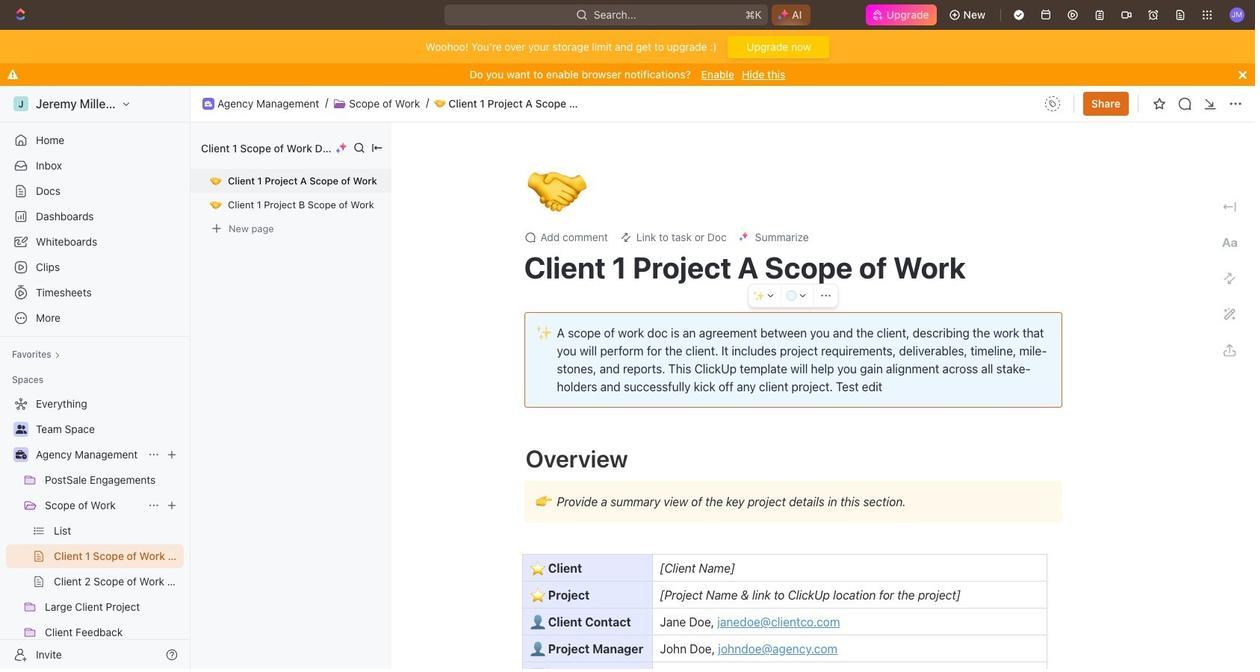 Task type: locate. For each thing, give the bounding box(es) containing it.
1 horizontal spatial business time image
[[205, 101, 212, 107]]

0 horizontal spatial business time image
[[15, 451, 27, 460]]

sidebar navigation
[[0, 86, 194, 670]]

tree inside sidebar navigation
[[6, 392, 184, 670]]

tree
[[6, 392, 184, 670]]

user group image
[[15, 425, 27, 434]]

blue image
[[786, 291, 797, 301]]

1 vertical spatial business time image
[[15, 451, 27, 460]]

business time image
[[205, 101, 212, 107], [15, 451, 27, 460]]



Task type: vqa. For each thing, say whether or not it's contained in the screenshot.
business time icon in the tree
yes



Task type: describe. For each thing, give the bounding box(es) containing it.
business time image inside tree
[[15, 451, 27, 460]]

jeremy miller's workspace, , element
[[13, 96, 28, 111]]

0 vertical spatial business time image
[[205, 101, 212, 107]]

dropdown menu image
[[1041, 92, 1065, 116]]



